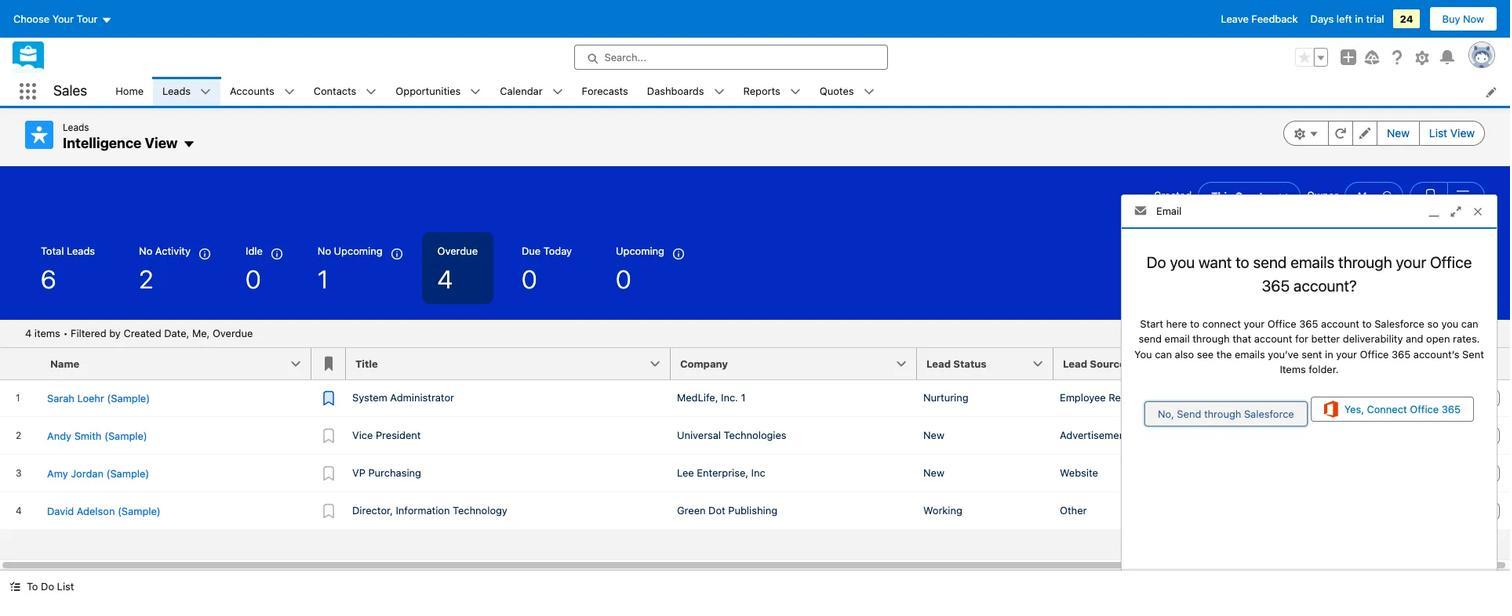 Task type: locate. For each thing, give the bounding box(es) containing it.
leads right total
[[67, 244, 95, 257]]

2 vertical spatial new
[[923, 466, 944, 479]]

text default image for contacts
[[366, 87, 377, 98]]

leave feedback
[[1221, 13, 1298, 25]]

office right the connect
[[1410, 403, 1439, 415]]

your up that
[[1244, 317, 1265, 330]]

you left want
[[1170, 253, 1195, 271]]

0 horizontal spatial emails
[[1235, 348, 1265, 361]]

action cell
[[1473, 348, 1510, 380]]

to right here
[[1190, 317, 1200, 330]]

activity inside button
[[1294, 357, 1333, 370]]

0 horizontal spatial 1
[[318, 264, 329, 294]]

list view
[[1429, 126, 1475, 140]]

0 for idle
[[246, 264, 261, 294]]

quotes
[[820, 85, 854, 97]]

salesforce up 10/18/2023
[[1244, 408, 1294, 420]]

365 left account?
[[1262, 277, 1290, 295]]

in down better
[[1325, 348, 1333, 361]]

days left in trial
[[1310, 13, 1384, 25]]

text default image inside accounts list item
[[284, 87, 295, 98]]

salesforce up "and"
[[1374, 317, 1424, 330]]

new for universal technologies
[[923, 429, 944, 441]]

text default image inside leads list item
[[200, 87, 211, 98]]

365 down actions cell at right
[[1442, 403, 1461, 415]]

0 horizontal spatial no
[[139, 244, 152, 257]]

title
[[355, 357, 378, 370]]

name cell
[[41, 348, 321, 380]]

connect
[[1202, 317, 1241, 330]]

365 down "and"
[[1392, 348, 1411, 361]]

1 horizontal spatial emails
[[1291, 253, 1335, 271]]

leads
[[162, 85, 191, 97], [63, 122, 89, 133], [67, 244, 95, 257]]

text default image right reports
[[790, 87, 801, 98]]

0 vertical spatial emails
[[1291, 253, 1335, 271]]

text default image inside reports list item
[[790, 87, 801, 98]]

actions cell
[[1410, 348, 1473, 380]]

activity for no activity
[[155, 244, 191, 257]]

to right want
[[1236, 253, 1249, 271]]

no, send through salesforce button
[[1144, 401, 1307, 426]]

text default image inside contacts list item
[[366, 87, 377, 98]]

1 horizontal spatial 1
[[741, 391, 746, 404]]

1 vertical spatial 4
[[25, 327, 32, 339]]

0 horizontal spatial 4
[[25, 327, 32, 339]]

0 vertical spatial your
[[1396, 253, 1426, 271]]

overdue 4
[[437, 244, 478, 294]]

list
[[106, 77, 1510, 106]]

text default image
[[470, 87, 481, 98], [790, 87, 801, 98], [863, 87, 874, 98], [182, 138, 195, 151]]

text default image inside quotes list item
[[863, 87, 874, 98]]

account up better
[[1321, 317, 1359, 330]]

1 lead from the left
[[926, 357, 951, 370]]

2 vertical spatial through
[[1204, 408, 1241, 420]]

row number cell
[[0, 348, 41, 380]]

1 horizontal spatial lead
[[1063, 357, 1087, 370]]

1 vertical spatial group
[[1283, 121, 1485, 146]]

0 vertical spatial leads
[[162, 85, 191, 97]]

0 horizontal spatial in
[[1325, 348, 1333, 361]]

1 horizontal spatial to
[[1236, 253, 1249, 271]]

choose your tour button
[[13, 6, 113, 31]]

1 0 from the left
[[246, 264, 261, 294]]

3 0 from the left
[[616, 264, 631, 294]]

send
[[1177, 408, 1201, 420]]

quarter
[[1235, 189, 1273, 202]]

created right by
[[123, 327, 161, 339]]

365 up the for
[[1299, 317, 1318, 330]]

lead inside button
[[1063, 357, 1087, 370]]

can
[[1461, 317, 1478, 330], [1155, 348, 1172, 361]]

0 horizontal spatial 0
[[246, 264, 261, 294]]

2 0 from the left
[[522, 264, 537, 294]]

idle
[[246, 244, 263, 257]]

account
[[1321, 317, 1359, 330], [1254, 333, 1292, 345]]

to
[[1236, 253, 1249, 271], [1190, 317, 1200, 330], [1362, 317, 1372, 330]]

emails inside do you want to send emails through your office 365 account?
[[1291, 253, 1335, 271]]

emails inside start here to connect your office 365 account to salesforce so you can send email through that account for better deliverability and open rates. you can also see the emails you've sent in your office 365 account's sent items folder.
[[1235, 348, 1265, 361]]

items
[[1280, 363, 1306, 376]]

account up you've
[[1254, 333, 1292, 345]]

this quarter button
[[1198, 182, 1301, 210]]

1 vertical spatial salesforce
[[1244, 408, 1294, 420]]

view
[[1450, 126, 1475, 140], [145, 135, 178, 151]]

lead inside button
[[926, 357, 951, 370]]

important cell
[[311, 348, 346, 380]]

president
[[376, 429, 421, 441]]

0 horizontal spatial salesforce
[[1244, 408, 1294, 420]]

no for 1
[[318, 244, 331, 257]]

text default image inside calendar list item
[[552, 87, 563, 98]]

0 vertical spatial 1
[[318, 264, 329, 294]]

0 horizontal spatial view
[[145, 135, 178, 151]]

do right to
[[41, 580, 54, 593]]

group down list view button
[[1410, 182, 1485, 210]]

1 vertical spatial account
[[1254, 333, 1292, 345]]

forecasts
[[582, 85, 628, 97]]

4 items • filtered by created date, me, overdue
[[25, 327, 253, 339]]

your down better
[[1336, 348, 1357, 361]]

0 vertical spatial activity
[[155, 244, 191, 257]]

lead for lead source
[[1063, 357, 1087, 370]]

0 vertical spatial send
[[1253, 253, 1287, 271]]

send right want
[[1253, 253, 1287, 271]]

0 right due today 0
[[616, 264, 631, 294]]

contacts list item
[[304, 77, 386, 106]]

overdue left due on the left of the page
[[437, 244, 478, 257]]

text default image left the accounts link
[[200, 87, 211, 98]]

trial
[[1366, 13, 1384, 25]]

lead left source
[[1063, 357, 1087, 370]]

1 horizontal spatial view
[[1450, 126, 1475, 140]]

1 vertical spatial emails
[[1235, 348, 1265, 361]]

through up 'see'
[[1193, 333, 1230, 345]]

calendar link
[[491, 77, 552, 106]]

do down email at the right of the page
[[1147, 253, 1166, 271]]

0 horizontal spatial can
[[1155, 348, 1172, 361]]

0 vertical spatial overdue
[[437, 244, 478, 257]]

technology
[[453, 504, 507, 517]]

1 vertical spatial list
[[57, 580, 74, 593]]

list
[[1429, 126, 1447, 140], [57, 580, 74, 593]]

1 down no upcoming at top left
[[318, 264, 329, 294]]

0 horizontal spatial send
[[1139, 333, 1162, 345]]

activity
[[155, 244, 191, 257], [1294, 357, 1333, 370]]

overdue inside key performance indicators group
[[437, 244, 478, 257]]

sent
[[1462, 348, 1484, 361]]

0 horizontal spatial created
[[123, 327, 161, 339]]

row number image
[[0, 348, 41, 379]]

1 vertical spatial 1
[[741, 391, 746, 404]]

list inside list view button
[[1429, 126, 1447, 140]]

1 horizontal spatial created
[[1154, 189, 1192, 201]]

0 vertical spatial through
[[1338, 253, 1392, 271]]

0 vertical spatial account
[[1321, 317, 1359, 330]]

here
[[1166, 317, 1187, 330]]

through up account?
[[1338, 253, 1392, 271]]

key performance indicators group
[[0, 232, 1510, 320]]

now
[[1463, 13, 1484, 25]]

emails up account?
[[1291, 253, 1335, 271]]

no up 2
[[139, 244, 152, 257]]

lead left the status
[[926, 357, 951, 370]]

emails down that
[[1235, 348, 1265, 361]]

you've
[[1268, 348, 1299, 361]]

0 horizontal spatial overdue
[[213, 327, 253, 339]]

office
[[1430, 253, 1472, 271], [1267, 317, 1296, 330], [1360, 348, 1389, 361], [1410, 403, 1439, 415]]

no for 2
[[139, 244, 152, 257]]

filtered
[[71, 327, 106, 339]]

purchasing
[[368, 466, 421, 479]]

text default image inside 'opportunities' list item
[[470, 87, 481, 98]]

text default image left to
[[9, 581, 20, 592]]

1 horizontal spatial do
[[1147, 253, 1166, 271]]

salesforce
[[1374, 317, 1424, 330], [1244, 408, 1294, 420]]

leads up intelligence
[[63, 122, 89, 133]]

text default image right quotes
[[863, 87, 874, 98]]

0 vertical spatial 4
[[437, 264, 453, 294]]

2 vertical spatial group
[[1410, 182, 1485, 210]]

1 horizontal spatial in
[[1355, 13, 1363, 25]]

0 down due on the left of the page
[[522, 264, 537, 294]]

1 vertical spatial can
[[1155, 348, 1172, 361]]

through
[[1338, 253, 1392, 271], [1193, 333, 1230, 345], [1204, 408, 1241, 420]]

this
[[1211, 189, 1232, 202]]

send inside do you want to send emails through your office 365 account?
[[1253, 253, 1287, 271]]

me,
[[192, 327, 210, 339]]

opportunities list item
[[386, 77, 491, 106]]

1 horizontal spatial 0
[[522, 264, 537, 294]]

2 vertical spatial leads
[[67, 244, 95, 257]]

0 vertical spatial created
[[1154, 189, 1192, 201]]

no right idle
[[318, 244, 331, 257]]

can right you
[[1155, 348, 1172, 361]]

0 horizontal spatial your
[[1244, 317, 1265, 330]]

you inside start here to connect your office 365 account to salesforce so you can send email through that account for better deliverability and open rates. you can also see the emails you've sent in your office 365 account's sent items folder.
[[1441, 317, 1458, 330]]

new
[[1387, 126, 1410, 140], [923, 429, 944, 441], [923, 466, 944, 479]]

lead status
[[926, 357, 986, 370]]

4 inside overdue 4
[[437, 264, 453, 294]]

1 vertical spatial activity
[[1294, 357, 1333, 370]]

0 down idle
[[246, 264, 261, 294]]

1 vertical spatial new
[[923, 429, 944, 441]]

leads right home
[[162, 85, 191, 97]]

1 no from the left
[[139, 244, 152, 257]]

0 horizontal spatial list
[[57, 580, 74, 593]]

do inside do you want to send emails through your office 365 account?
[[1147, 253, 1166, 271]]

view inside button
[[1450, 126, 1475, 140]]

365
[[1262, 277, 1290, 295], [1299, 317, 1318, 330], [1392, 348, 1411, 361], [1442, 403, 1461, 415]]

through inside button
[[1204, 408, 1241, 420]]

working
[[923, 504, 962, 517]]

1 horizontal spatial no
[[318, 244, 331, 257]]

0 vertical spatial salesforce
[[1374, 317, 1424, 330]]

1 vertical spatial in
[[1325, 348, 1333, 361]]

green dot publishing
[[677, 504, 777, 517]]

choose
[[13, 13, 49, 25]]

text default image inside dashboards list item
[[713, 87, 724, 98]]

contacts
[[314, 85, 356, 97]]

to up "deliverability"
[[1362, 317, 1372, 330]]

1 horizontal spatial you
[[1441, 317, 1458, 330]]

1 horizontal spatial 4
[[437, 264, 453, 294]]

in right the left
[[1355, 13, 1363, 25]]

new up working
[[923, 466, 944, 479]]

2 no from the left
[[318, 244, 331, 257]]

0 horizontal spatial lead
[[926, 357, 951, 370]]

365 inside do you want to send emails through your office 365 account?
[[1262, 277, 1290, 295]]

0 vertical spatial you
[[1170, 253, 1195, 271]]

1 vertical spatial leads
[[63, 122, 89, 133]]

1 vertical spatial you
[[1441, 317, 1458, 330]]

forecasts link
[[572, 77, 638, 106]]

0 vertical spatial new
[[1387, 126, 1410, 140]]

activity inside key performance indicators group
[[155, 244, 191, 257]]

director, information technology
[[352, 504, 507, 517]]

1 vertical spatial overdue
[[213, 327, 253, 339]]

send down start
[[1139, 333, 1162, 345]]

1 horizontal spatial upcoming
[[616, 244, 664, 257]]

your down "me" button
[[1396, 253, 1426, 271]]

can up rates. on the bottom right
[[1461, 317, 1478, 330]]

created up email at the right of the page
[[1154, 189, 1192, 201]]

0 horizontal spatial upcoming
[[334, 244, 382, 257]]

1 vertical spatial do
[[41, 580, 54, 593]]

1 vertical spatial through
[[1193, 333, 1230, 345]]

0 horizontal spatial do
[[41, 580, 54, 593]]

1 horizontal spatial list
[[1429, 126, 1447, 140]]

emails
[[1291, 253, 1335, 271], [1235, 348, 1265, 361]]

yes,
[[1344, 403, 1364, 415]]

text default image for reports
[[790, 87, 801, 98]]

also
[[1175, 348, 1194, 361]]

company cell
[[671, 348, 926, 380]]

2 lead from the left
[[1063, 357, 1087, 370]]

text default image right the calendar
[[552, 87, 563, 98]]

0 vertical spatial list
[[1429, 126, 1447, 140]]

salesforce inside no, send through salesforce button
[[1244, 408, 1294, 420]]

universal technologies
[[677, 429, 786, 441]]

no,
[[1158, 408, 1174, 420]]

text default image right accounts
[[284, 87, 295, 98]]

start here to connect your office 365 account to salesforce so you can send email through that account for better deliverability and open rates. you can also see the emails you've sent in your office 365 account's sent items folder.
[[1134, 317, 1484, 376]]

list view button
[[1419, 121, 1485, 146]]

view down leads link
[[145, 135, 178, 151]]

lead source button
[[1053, 348, 1260, 379]]

upcoming
[[334, 244, 382, 257], [616, 244, 664, 257]]

0
[[246, 264, 261, 294], [522, 264, 537, 294], [616, 264, 631, 294]]

your
[[1396, 253, 1426, 271], [1244, 317, 1265, 330], [1336, 348, 1357, 361]]

new button
[[1377, 121, 1420, 146]]

1 horizontal spatial activity
[[1294, 357, 1333, 370]]

list right new 'button'
[[1429, 126, 1447, 140]]

text default image down search... button
[[713, 87, 724, 98]]

to do list button
[[0, 571, 83, 602]]

new inside 'button'
[[1387, 126, 1410, 140]]

list containing home
[[106, 77, 1510, 106]]

overdue right me,
[[213, 327, 253, 339]]

office up so
[[1430, 253, 1472, 271]]

0 vertical spatial can
[[1461, 317, 1478, 330]]

publishing
[[728, 504, 777, 517]]

days
[[1310, 13, 1334, 25]]

new down nurturing
[[923, 429, 944, 441]]

lead source cell
[[1053, 348, 1260, 380]]

company
[[680, 357, 728, 370]]

0 horizontal spatial you
[[1170, 253, 1195, 271]]

source
[[1090, 357, 1126, 370]]

yes, connect office 365
[[1344, 403, 1461, 415]]

365 inside button
[[1442, 403, 1461, 415]]

view right new 'button'
[[1450, 126, 1475, 140]]

activity for last activity
[[1294, 357, 1333, 370]]

2 vertical spatial your
[[1336, 348, 1357, 361]]

1 horizontal spatial your
[[1336, 348, 1357, 361]]

new left list view
[[1387, 126, 1410, 140]]

1 vertical spatial send
[[1139, 333, 1162, 345]]

text default image inside to do list button
[[9, 581, 20, 592]]

0 vertical spatial do
[[1147, 253, 1166, 271]]

0 horizontal spatial activity
[[155, 244, 191, 257]]

employee
[[1060, 391, 1106, 404]]

leads inside total leads 6
[[67, 244, 95, 257]]

grid
[[0, 348, 1510, 531]]

you right so
[[1441, 317, 1458, 330]]

your inside do you want to send emails through your office 365 account?
[[1396, 253, 1426, 271]]

lead for lead status
[[926, 357, 951, 370]]

text default image
[[200, 87, 211, 98], [284, 87, 295, 98], [366, 87, 377, 98], [552, 87, 563, 98], [713, 87, 724, 98], [9, 581, 20, 592]]

2 horizontal spatial to
[[1362, 317, 1372, 330]]

1 horizontal spatial salesforce
[[1374, 317, 1424, 330]]

quotes list item
[[810, 77, 884, 106]]

green
[[677, 504, 706, 517]]

1 horizontal spatial overdue
[[437, 244, 478, 257]]

in
[[1355, 13, 1363, 25], [1325, 348, 1333, 361]]

text default image left calendar link
[[470, 87, 481, 98]]

list right to
[[57, 580, 74, 593]]

text default image right contacts
[[366, 87, 377, 98]]

group up "me" button
[[1283, 121, 1485, 146]]

2 horizontal spatial your
[[1396, 253, 1426, 271]]

2 upcoming from the left
[[616, 244, 664, 257]]

cell
[[1260, 379, 1410, 417], [1410, 417, 1473, 455], [1260, 455, 1410, 492], [1410, 455, 1473, 492], [1260, 492, 1410, 530], [1410, 492, 1473, 530]]

group
[[1295, 48, 1328, 67], [1283, 121, 1485, 146], [1410, 182, 1485, 210]]

2 horizontal spatial 0
[[616, 264, 631, 294]]

1 right inc.
[[741, 391, 746, 404]]

lee
[[677, 466, 694, 479]]

email dialog
[[1121, 195, 1497, 571]]

through right send
[[1204, 408, 1241, 420]]

1 horizontal spatial send
[[1253, 253, 1287, 271]]

group down the days
[[1295, 48, 1328, 67]]

status
[[953, 357, 986, 370]]



Task type: vqa. For each thing, say whether or not it's contained in the screenshot.
1 inside the Key Performance Indicators GROUP
yes



Task type: describe. For each thing, give the bounding box(es) containing it.
0 vertical spatial group
[[1295, 48, 1328, 67]]

so
[[1427, 317, 1439, 330]]

date,
[[164, 327, 189, 339]]

no activity
[[139, 244, 191, 257]]

accounts list item
[[221, 77, 304, 106]]

account?
[[1294, 277, 1357, 295]]

medlife,
[[677, 391, 718, 404]]

group containing new
[[1283, 121, 1485, 146]]

text default image down leads list item
[[182, 138, 195, 151]]

text default image for accounts
[[284, 87, 295, 98]]

actions
[[1420, 357, 1458, 370]]

due
[[522, 244, 541, 257]]

vp purchasing
[[352, 466, 421, 479]]

text default image for leads
[[200, 87, 211, 98]]

folder.
[[1309, 363, 1339, 376]]

yes, connect office 365 button
[[1311, 397, 1474, 422]]

1 inside key performance indicators group
[[318, 264, 329, 294]]

search... button
[[574, 45, 888, 70]]

1 upcoming from the left
[[334, 244, 382, 257]]

text default image for opportunities
[[470, 87, 481, 98]]

connect
[[1367, 403, 1407, 415]]

email
[[1165, 333, 1190, 345]]

see
[[1197, 348, 1214, 361]]

total
[[41, 244, 64, 257]]

10/18/2023
[[1266, 429, 1319, 441]]

leads list item
[[153, 77, 221, 106]]

contacts link
[[304, 77, 366, 106]]

0 horizontal spatial account
[[1254, 333, 1292, 345]]

in inside start here to connect your office 365 account to salesforce so you can send email through that account for better deliverability and open rates. you can also see the emails you've sent in your office 365 account's sent items folder.
[[1325, 348, 1333, 361]]

want
[[1199, 253, 1232, 271]]

1 vertical spatial your
[[1244, 317, 1265, 330]]

1 horizontal spatial account
[[1321, 317, 1359, 330]]

title button
[[346, 348, 671, 379]]

website
[[1060, 466, 1098, 479]]

enterprise,
[[697, 466, 748, 479]]

owner
[[1307, 189, 1338, 201]]

lee enterprise, inc
[[677, 466, 765, 479]]

last activity button
[[1260, 348, 1410, 379]]

new for lee enterprise, inc
[[923, 466, 944, 479]]

opportunities
[[396, 85, 461, 97]]

text default image for calendar
[[552, 87, 563, 98]]

left
[[1337, 13, 1352, 25]]

0 horizontal spatial to
[[1190, 317, 1200, 330]]

text default image for dashboards
[[713, 87, 724, 98]]

by
[[109, 327, 121, 339]]

0 inside due today 0
[[522, 264, 537, 294]]

through inside start here to connect your office 365 account to salesforce so you can send email through that account for better deliverability and open rates. you can also see the emails you've sent in your office 365 account's sent items folder.
[[1193, 333, 1230, 345]]

24
[[1400, 13, 1413, 25]]

office down "deliverability"
[[1360, 348, 1389, 361]]

advertisement
[[1060, 429, 1129, 441]]

send inside start here to connect your office 365 account to salesforce so you can send email through that account for better deliverability and open rates. you can also see the emails you've sent in your office 365 account's sent items folder.
[[1139, 333, 1162, 345]]

lead source
[[1063, 357, 1126, 370]]

6
[[41, 264, 56, 294]]

administrator
[[390, 391, 454, 404]]

today
[[543, 244, 572, 257]]

search...
[[604, 51, 646, 64]]

open
[[1426, 333, 1450, 345]]

office inside do you want to send emails through your office 365 account?
[[1430, 253, 1472, 271]]

lead status button
[[917, 348, 1053, 379]]

grid containing name
[[0, 348, 1510, 531]]

dashboards link
[[638, 77, 713, 106]]

text default image for quotes
[[863, 87, 874, 98]]

to inside do you want to send emails through your office 365 account?
[[1236, 253, 1249, 271]]

office inside button
[[1410, 403, 1439, 415]]

action image
[[1473, 348, 1510, 379]]

to
[[27, 580, 38, 593]]

sent
[[1302, 348, 1322, 361]]

title cell
[[346, 348, 680, 380]]

1 vertical spatial created
[[123, 327, 161, 339]]

salesforce inside start here to connect your office 365 account to salesforce so you can send email through that account for better deliverability and open rates. you can also see the emails you've sent in your office 365 account's sent items folder.
[[1374, 317, 1424, 330]]

sales
[[53, 83, 87, 99]]

through inside do you want to send emails through your office 365 account?
[[1338, 253, 1392, 271]]

view for list view
[[1450, 126, 1475, 140]]

leads inside list item
[[162, 85, 191, 97]]

do inside button
[[41, 580, 54, 593]]

1 horizontal spatial can
[[1461, 317, 1478, 330]]

you inside do you want to send emails through your office 365 account?
[[1170, 253, 1195, 271]]

last
[[1269, 357, 1291, 370]]

referral
[[1109, 391, 1146, 404]]

0 vertical spatial in
[[1355, 13, 1363, 25]]

and
[[1406, 333, 1423, 345]]

office up the for
[[1267, 317, 1296, 330]]

home
[[116, 85, 144, 97]]

email
[[1156, 204, 1182, 217]]

due today 0
[[522, 244, 572, 294]]

intelligence
[[63, 135, 141, 151]]

reports
[[743, 85, 780, 97]]

rates.
[[1453, 333, 1480, 345]]

inc.
[[721, 391, 738, 404]]

opportunities link
[[386, 77, 470, 106]]

medlife, inc. 1
[[677, 391, 746, 404]]

lead status cell
[[917, 348, 1063, 380]]

deliverability
[[1343, 333, 1403, 345]]

this quarter
[[1211, 189, 1273, 202]]

information
[[396, 504, 450, 517]]

dot
[[708, 504, 725, 517]]

accounts link
[[221, 77, 284, 106]]

employee referral
[[1060, 391, 1146, 404]]

that
[[1233, 333, 1251, 345]]

quotes link
[[810, 77, 863, 106]]

last activity cell
[[1260, 348, 1410, 380]]

home link
[[106, 77, 153, 106]]

4 items • filtered by created date, me, overdue status
[[25, 327, 253, 339]]

dashboards list item
[[638, 77, 734, 106]]

view for intelligence view
[[145, 135, 178, 151]]

reports list item
[[734, 77, 810, 106]]

list inside to do list button
[[57, 580, 74, 593]]

no, send through salesforce
[[1158, 408, 1294, 420]]

account's
[[1413, 348, 1459, 361]]

vice
[[352, 429, 373, 441]]

the
[[1216, 348, 1232, 361]]

0 for upcoming
[[616, 264, 631, 294]]

calendar list item
[[491, 77, 572, 106]]

nurturing
[[923, 391, 968, 404]]

me
[[1358, 189, 1373, 202]]

other
[[1060, 504, 1087, 517]]

calendar
[[500, 85, 543, 97]]

reports link
[[734, 77, 790, 106]]



